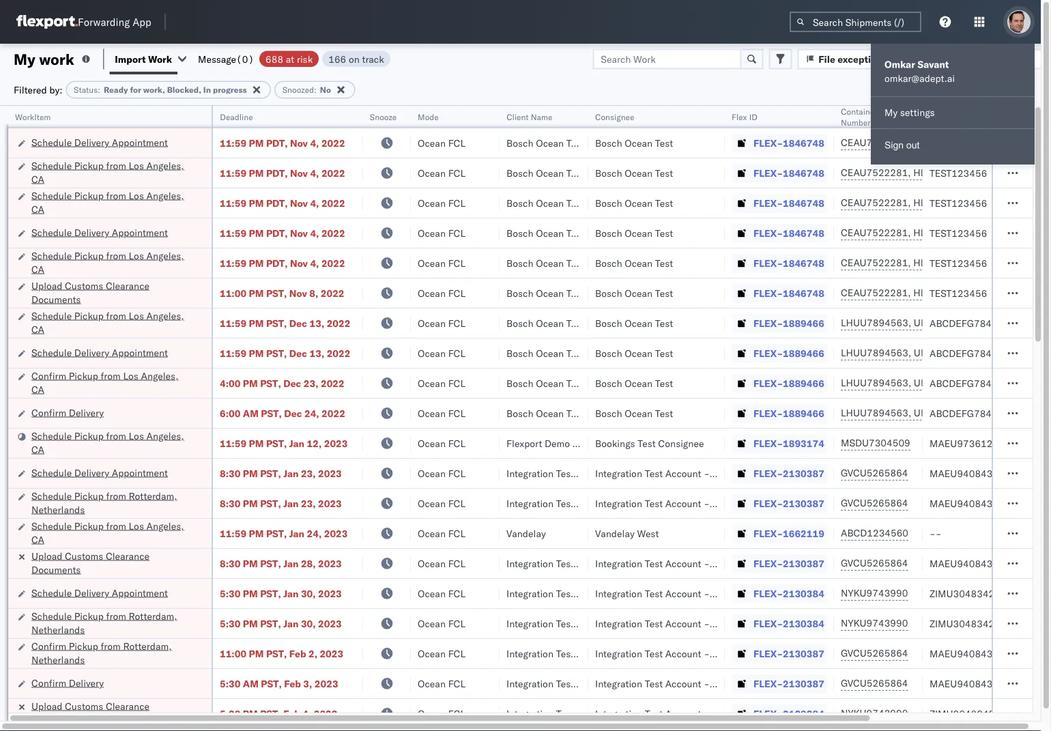 Task type: locate. For each thing, give the bounding box(es) containing it.
feb for 4,
[[283, 707, 300, 719]]

8 account from the top
[[665, 707, 701, 719]]

1 horizontal spatial numbers
[[979, 112, 1013, 122]]

upload customs clearance documents inside button
[[31, 280, 149, 305]]

3 abcdefg78456546 from the top
[[930, 377, 1021, 389]]

resize handle column header
[[195, 106, 212, 731], [347, 106, 363, 731], [395, 106, 411, 731], [483, 106, 500, 731], [572, 106, 588, 731], [708, 106, 725, 731], [818, 106, 834, 731], [906, 106, 923, 731], [1016, 106, 1033, 731]]

2023 right 12,
[[324, 437, 348, 449]]

1 vertical spatial 5:30 pm pst, jan 30, 2023
[[220, 617, 342, 629]]

2 vertical spatial flex-2130384
[[754, 707, 824, 719]]

2 fcl from the top
[[448, 167, 465, 179]]

angeles, inside confirm pickup from los angeles, ca
[[141, 370, 178, 382]]

pst, for schedule pickup from rotterdam, netherlands link associated with 5:30
[[260, 617, 281, 629]]

1 am from the top
[[243, 407, 259, 419]]

flex-1893174
[[754, 437, 824, 449]]

6 ceau7522281, from the top
[[841, 287, 911, 299]]

0 vertical spatial 30,
[[301, 587, 316, 599]]

2023 right 2,
[[320, 647, 343, 659]]

confirm delivery link down confirm pickup from rotterdam, netherlands
[[31, 676, 104, 690]]

0 horizontal spatial my
[[14, 49, 35, 68]]

23, for los
[[304, 377, 318, 389]]

1 schedule pickup from los angeles, ca link from the top
[[31, 159, 194, 186]]

4,
[[310, 137, 319, 149], [310, 167, 319, 179], [310, 197, 319, 209], [310, 227, 319, 239], [310, 257, 319, 269], [303, 707, 311, 719]]

1 vertical spatial clearance
[[106, 550, 149, 562]]

2 8:30 pm pst, jan 23, 2023 from the top
[[220, 497, 342, 509]]

11:59
[[220, 137, 246, 149], [220, 167, 246, 179], [220, 197, 246, 209], [220, 227, 246, 239], [220, 257, 246, 269], [220, 317, 246, 329], [220, 347, 246, 359], [220, 437, 246, 449], [220, 527, 246, 539]]

pickup for schedule pickup from rotterdam, netherlands button associated with 5:30 pm pst, jan 30, 2023
[[74, 610, 104, 622]]

pst, for schedule delivery appointment link for 11:59
[[266, 347, 287, 359]]

2 vertical spatial feb
[[283, 707, 300, 719]]

zimu3048342
[[930, 587, 995, 599], [930, 617, 995, 629], [930, 707, 995, 719]]

11:59 pm pst, dec 13, 2022 for schedule delivery appointment
[[220, 347, 350, 359]]

30, up 2,
[[301, 617, 316, 629]]

1 vertical spatial customs
[[65, 550, 103, 562]]

upload customs clearance documents link for 8:30 pm pst, jan 28, 2023
[[31, 549, 194, 576]]

0 horizontal spatial :
[[98, 85, 100, 95]]

confirm delivery down confirm pickup from rotterdam, netherlands
[[31, 677, 104, 689]]

17 flex- from the top
[[754, 617, 783, 629]]

1889466 for schedule delivery appointment
[[783, 347, 824, 359]]

5:30 up 5:30 pm pst, feb 4, 2023
[[220, 677, 241, 689]]

0 vertical spatial 24,
[[304, 407, 319, 419]]

2 vertical spatial upload customs clearance documents link
[[31, 699, 194, 727]]

23, up 11:59 pm pst, jan 24, 2023
[[301, 497, 316, 509]]

schedule pickup from los angeles, ca for fifth schedule pickup from los angeles, ca button from the bottom's the schedule pickup from los angeles, ca link
[[31, 189, 184, 215]]

3 zimu3048342 from the top
[[930, 707, 995, 719]]

1 vertical spatial nyku9743990
[[841, 617, 908, 629]]

4 test123456 from the top
[[930, 257, 987, 269]]

customs
[[65, 280, 103, 291], [65, 550, 103, 562], [65, 700, 103, 712]]

2 11:59 from the top
[[220, 167, 246, 179]]

0 horizontal spatial numbers
[[841, 117, 875, 127]]

4 lhuu7894563, uetu5238478 from the top
[[841, 407, 980, 419]]

2 vertical spatial nyku9743990
[[841, 707, 908, 719]]

schedule delivery appointment link for 8:30
[[31, 466, 168, 479]]

am up 5:30 pm pst, feb 4, 2023
[[243, 677, 259, 689]]

dec up 6:00 am pst, dec 24, 2022
[[283, 377, 301, 389]]

jan left 12,
[[289, 437, 305, 449]]

1 11:59 pm pdt, nov 4, 2022 from the top
[[220, 137, 345, 149]]

pickup inside confirm pickup from los angeles, ca
[[69, 370, 98, 382]]

schedule pickup from los angeles, ca link
[[31, 159, 194, 186], [31, 189, 194, 216], [31, 249, 194, 276], [31, 309, 194, 336], [31, 429, 194, 456], [31, 519, 194, 546]]

5:30 pm pst, jan 30, 2023 down 8:30 pm pst, jan 28, 2023
[[220, 587, 342, 599]]

: left no
[[314, 85, 317, 95]]

bosch
[[506, 137, 533, 149], [595, 137, 622, 149], [506, 167, 533, 179], [595, 167, 622, 179], [506, 197, 533, 209], [595, 197, 622, 209], [506, 227, 533, 239], [595, 227, 622, 239], [506, 257, 533, 269], [595, 257, 622, 269], [506, 287, 533, 299], [595, 287, 622, 299], [506, 317, 533, 329], [595, 317, 622, 329], [506, 347, 533, 359], [595, 347, 622, 359], [506, 377, 533, 389], [595, 377, 622, 389], [506, 407, 533, 419], [595, 407, 622, 419]]

bosch ocean test
[[506, 137, 584, 149], [595, 137, 673, 149], [506, 167, 584, 179], [595, 167, 673, 179], [506, 197, 584, 209], [595, 197, 673, 209], [506, 227, 584, 239], [595, 227, 673, 239], [506, 257, 584, 269], [595, 257, 673, 269], [506, 287, 584, 299], [595, 287, 673, 299], [506, 317, 584, 329], [595, 317, 673, 329], [506, 347, 584, 359], [595, 347, 673, 359], [506, 377, 584, 389], [595, 377, 673, 389], [506, 407, 584, 419], [595, 407, 673, 419]]

2 vertical spatial customs
[[65, 700, 103, 712]]

23, down 12,
[[301, 467, 316, 479]]

13 fcl from the top
[[448, 497, 465, 509]]

3 schedule pickup from los angeles, ca from the top
[[31, 249, 184, 275]]

1889466
[[783, 317, 824, 329], [783, 347, 824, 359], [783, 377, 824, 389], [783, 407, 824, 419]]

import
[[115, 53, 146, 65]]

1 horizontal spatial vandelay
[[595, 527, 635, 539]]

feb left 2,
[[289, 647, 306, 659]]

0 vertical spatial schedule pickup from rotterdam, netherlands button
[[31, 489, 194, 518]]

flex-1889466 button
[[732, 314, 827, 333], [732, 314, 827, 333], [732, 344, 827, 363], [732, 344, 827, 363], [732, 374, 827, 393], [732, 374, 827, 393], [732, 404, 827, 423], [732, 404, 827, 423]]

0 vertical spatial 11:59 pm pst, dec 13, 2022
[[220, 317, 350, 329]]

1 fcl from the top
[[448, 137, 465, 149]]

pst, down "11:00 pm pst, nov 8, 2022" at the top left
[[266, 317, 287, 329]]

pst, up 4:00 pm pst, dec 23, 2022 at left bottom
[[266, 347, 287, 359]]

1 vertical spatial confirm delivery link
[[31, 676, 104, 690]]

hlxu8034992
[[986, 137, 1051, 148], [986, 167, 1051, 178], [986, 197, 1051, 209], [986, 227, 1051, 239], [986, 257, 1051, 269], [986, 287, 1051, 299]]

2130387 for confirm pickup from rotterdam, netherlands
[[783, 647, 824, 659]]

pst, up 11:00 pm pst, feb 2, 2023
[[260, 617, 281, 629]]

0 vertical spatial nyku9743990
[[841, 587, 908, 599]]

0 vertical spatial 8:30
[[220, 467, 241, 479]]

ca inside confirm pickup from los angeles, ca
[[31, 383, 44, 395]]

schedule pickup from los angeles, ca link for fifth schedule pickup from los angeles, ca button from the bottom
[[31, 189, 194, 216]]

: for status
[[98, 85, 100, 95]]

17 fcl from the top
[[448, 617, 465, 629]]

schedule delivery appointment for 5:30 pm pst, jan 30, 2023
[[31, 587, 168, 599]]

2 flex- from the top
[[754, 167, 783, 179]]

0 vertical spatial confirm delivery link
[[31, 406, 104, 419]]

test123456 for the schedule pickup from los angeles, ca link corresponding to first schedule pickup from los angeles, ca button from the top of the page
[[930, 167, 987, 179]]

1 vertical spatial 24,
[[307, 527, 322, 539]]

1 vertical spatial confirm delivery
[[31, 677, 104, 689]]

30, down 28,
[[301, 587, 316, 599]]

14 flex- from the top
[[754, 527, 783, 539]]

1 vertical spatial 30,
[[301, 617, 316, 629]]

2 schedule delivery appointment link from the top
[[31, 226, 168, 239]]

2 maeu9408431 from the top
[[930, 497, 999, 509]]

confirm inside confirm pickup from rotterdam, netherlands
[[31, 640, 66, 652]]

8 schedule from the top
[[31, 430, 72, 442]]

confirm pickup from los angeles, ca
[[31, 370, 178, 395]]

schedule pickup from rotterdam, netherlands button for 8:30 pm pst, jan 23, 2023
[[31, 489, 194, 518]]

pst, for the schedule pickup from los angeles, ca link associated with 1st schedule pickup from los angeles, ca button from the bottom of the page
[[266, 527, 287, 539]]

confirm delivery button down confirm pickup from rotterdam, netherlands
[[31, 676, 104, 691]]

ocean fcl
[[418, 137, 465, 149], [418, 167, 465, 179], [418, 197, 465, 209], [418, 227, 465, 239], [418, 257, 465, 269], [418, 287, 465, 299], [418, 317, 465, 329], [418, 347, 465, 359], [418, 377, 465, 389], [418, 407, 465, 419], [418, 437, 465, 449], [418, 467, 465, 479], [418, 497, 465, 509], [418, 527, 465, 539], [418, 557, 465, 569], [418, 587, 465, 599], [418, 617, 465, 629], [418, 647, 465, 659], [418, 677, 465, 689], [418, 707, 465, 719]]

2 upload customs clearance documents from the top
[[31, 550, 149, 575]]

0 horizontal spatial vandelay
[[506, 527, 546, 539]]

4 uetu5238478 from the top
[[914, 407, 980, 419]]

ceau7522281, for fifth schedule pickup from los angeles, ca button from the bottom
[[841, 197, 911, 209]]

1 vertical spatial 8:30
[[220, 497, 241, 509]]

1 vertical spatial schedule pickup from rotterdam, netherlands link
[[31, 609, 194, 636]]

maeu9736123
[[930, 437, 999, 449]]

am right 6:00 at the bottom left of page
[[243, 407, 259, 419]]

1 vertical spatial 13,
[[310, 347, 324, 359]]

5:30 pm pst, jan 30, 2023 up 11:00 pm pst, feb 2, 2023
[[220, 617, 342, 629]]

jan up 11:00 pm pst, feb 2, 2023
[[283, 617, 299, 629]]

dec for schedule delivery appointment
[[289, 347, 307, 359]]

zimu3048342 for schedule delivery appointment
[[930, 587, 995, 599]]

166 on track
[[328, 53, 384, 65]]

1 vertical spatial rotterdam,
[[129, 610, 177, 622]]

confirm inside confirm pickup from los angeles, ca
[[31, 370, 66, 382]]

1 lhuu7894563, from the top
[[841, 317, 911, 329]]

3 hlxu6269489, from the top
[[913, 197, 983, 209]]

2 hlxu8034992 from the top
[[986, 167, 1051, 178]]

30,
[[301, 587, 316, 599], [301, 617, 316, 629]]

1 vertical spatial netherlands
[[31, 624, 85, 635]]

ca
[[31, 173, 44, 185], [31, 203, 44, 215], [31, 263, 44, 275], [31, 323, 44, 335], [31, 383, 44, 395], [31, 443, 44, 455], [31, 533, 44, 545]]

1 vertical spatial confirm delivery button
[[31, 676, 104, 691]]

4 fcl from the top
[[448, 227, 465, 239]]

confirm pickup from rotterdam, netherlands
[[31, 640, 172, 665]]

8:30 for schedule pickup from rotterdam, netherlands
[[220, 497, 241, 509]]

0 vertical spatial netherlands
[[31, 503, 85, 515]]

customs inside button
[[65, 280, 103, 291]]

23,
[[304, 377, 318, 389], [301, 467, 316, 479], [301, 497, 316, 509]]

2130387 for schedule pickup from rotterdam, netherlands
[[783, 497, 824, 509]]

pst, for schedule delivery appointment link associated with 8:30
[[260, 467, 281, 479]]

1 vertical spatial documents
[[31, 563, 81, 575]]

clearance inside upload customs clearance documents button
[[106, 280, 149, 291]]

2023 up 11:00 pm pst, feb 2, 2023
[[318, 617, 342, 629]]

1 vertical spatial schedule pickup from rotterdam, netherlands
[[31, 610, 177, 635]]

pst,
[[266, 287, 287, 299], [266, 317, 287, 329], [266, 347, 287, 359], [260, 377, 281, 389], [261, 407, 282, 419], [266, 437, 287, 449], [260, 467, 281, 479], [260, 497, 281, 509], [266, 527, 287, 539], [260, 557, 281, 569], [260, 587, 281, 599], [260, 617, 281, 629], [266, 647, 287, 659], [261, 677, 282, 689], [260, 707, 281, 719]]

uetu5238478 for confirm pickup from los angeles, ca
[[914, 377, 980, 389]]

0 vertical spatial zimu3048342
[[930, 587, 995, 599]]

0 vertical spatial upload customs clearance documents link
[[31, 279, 194, 306]]

message
[[198, 53, 236, 65]]

1 vertical spatial 8:30 pm pst, jan 23, 2023
[[220, 497, 342, 509]]

11:00
[[220, 287, 246, 299], [220, 647, 246, 659]]

1 vertical spatial upload customs clearance documents
[[31, 550, 149, 575]]

pst, down 6:00 am pst, dec 24, 2022
[[266, 437, 287, 449]]

filtered
[[14, 84, 47, 96]]

on
[[349, 53, 360, 65]]

pst, down the "5:30 am pst, feb 3, 2023"
[[260, 707, 281, 719]]

pdt,
[[266, 137, 288, 149], [266, 167, 288, 179], [266, 197, 288, 209], [266, 227, 288, 239], [266, 257, 288, 269]]

numbers right mbl/mawb
[[979, 112, 1013, 122]]

1 vertical spatial am
[[243, 677, 259, 689]]

13, down 8,
[[310, 317, 324, 329]]

5 hlxu6269489, from the top
[[913, 257, 983, 269]]

maeu9408431 for schedule delivery appointment
[[930, 467, 999, 479]]

2 lhuu7894563, from the top
[[841, 347, 911, 359]]

0 vertical spatial confirm delivery
[[31, 406, 104, 418]]

11:59 pm pst, jan 12, 2023
[[220, 437, 348, 449]]

0 vertical spatial feb
[[289, 647, 306, 659]]

3 5:30 from the top
[[220, 677, 241, 689]]

8 11:59 from the top
[[220, 437, 246, 449]]

ceau7522281, for 3rd schedule pickup from los angeles, ca button from the top
[[841, 257, 911, 269]]

0 vertical spatial schedule pickup from rotterdam, netherlands link
[[31, 489, 194, 516]]

1 horizontal spatial my
[[885, 106, 898, 118]]

0 vertical spatial upload
[[31, 280, 62, 291]]

confirm delivery link down confirm pickup from los angeles, ca
[[31, 406, 104, 419]]

upload customs clearance documents link for 5:30 pm pst, feb 4, 2023
[[31, 699, 194, 727]]

1 hlxu6269489, from the top
[[913, 137, 983, 148]]

13, up 4:00 pm pst, dec 23, 2022 at left bottom
[[310, 347, 324, 359]]

schedule delivery appointment button
[[31, 135, 168, 151], [31, 226, 168, 241], [31, 346, 168, 361], [31, 466, 168, 481], [31, 586, 168, 601]]

vandelay for vandelay west
[[595, 527, 635, 539]]

4 confirm from the top
[[31, 677, 66, 689]]

client name
[[506, 112, 552, 122]]

2130387
[[783, 467, 824, 479], [783, 497, 824, 509], [783, 557, 824, 569], [783, 647, 824, 659], [783, 677, 824, 689]]

0 vertical spatial 8:30 pm pst, jan 23, 2023
[[220, 467, 342, 479]]

confirm delivery link
[[31, 406, 104, 419], [31, 676, 104, 690]]

pickup for confirm pickup from rotterdam, netherlands button
[[69, 640, 98, 652]]

11:59 pm pdt, nov 4, 2022
[[220, 137, 345, 149], [220, 167, 345, 179], [220, 197, 345, 209], [220, 227, 345, 239], [220, 257, 345, 269]]

los inside confirm pickup from los angeles, ca
[[123, 370, 138, 382]]

-
[[704, 467, 710, 479], [704, 497, 710, 509], [930, 527, 936, 539], [936, 527, 941, 539], [704, 557, 710, 569], [704, 587, 710, 599], [704, 617, 710, 629], [704, 647, 710, 659], [704, 677, 710, 689], [704, 707, 710, 719]]

8:30 pm pst, jan 23, 2023 up 11:59 pm pst, jan 24, 2023
[[220, 497, 342, 509]]

0 vertical spatial clearance
[[106, 280, 149, 291]]

1 vertical spatial 11:00
[[220, 647, 246, 659]]

lhuu7894563, for confirm pickup from los angeles, ca
[[841, 377, 911, 389]]

am
[[243, 407, 259, 419], [243, 677, 259, 689]]

23, up 6:00 am pst, dec 24, 2022
[[304, 377, 318, 389]]

flex
[[732, 112, 747, 122]]

2 vertical spatial upload
[[31, 700, 62, 712]]

: for snoozed
[[314, 85, 317, 95]]

flex-1662119
[[754, 527, 824, 539]]

schedule delivery appointment link for 5:30
[[31, 586, 168, 600]]

5:30 down the "5:30 am pst, feb 3, 2023"
[[220, 707, 241, 719]]

2 vandelay from the left
[[595, 527, 635, 539]]

11:59 pm pst, dec 13, 2022 down "11:00 pm pst, nov 8, 2022" at the top left
[[220, 317, 350, 329]]

8:30 down 6:00 at the bottom left of page
[[220, 467, 241, 479]]

pickup inside confirm pickup from rotterdam, netherlands
[[69, 640, 98, 652]]

feb down the "5:30 am pst, feb 3, 2023"
[[283, 707, 300, 719]]

rotterdam, for 5:30 pm pst, jan 30, 2023
[[129, 610, 177, 622]]

2 vertical spatial upload customs clearance documents
[[31, 700, 149, 726]]

5:30 pm pst, feb 4, 2023
[[220, 707, 337, 719]]

pst, up 5:30 pm pst, feb 4, 2023
[[261, 677, 282, 689]]

karl
[[712, 467, 730, 479], [712, 497, 730, 509], [712, 557, 730, 569], [712, 587, 730, 599], [712, 617, 730, 629], [712, 647, 730, 659], [712, 677, 730, 689], [712, 707, 730, 719]]

8 integration from the top
[[595, 707, 642, 719]]

Search Shipments (/) text field
[[790, 12, 921, 32]]

4 11:59 from the top
[[220, 227, 246, 239]]

schedule pickup from rotterdam, netherlands link for 8:30
[[31, 489, 194, 516]]

my left settings
[[885, 106, 898, 118]]

account
[[665, 467, 701, 479], [665, 497, 701, 509], [665, 557, 701, 569], [665, 587, 701, 599], [665, 617, 701, 629], [665, 647, 701, 659], [665, 677, 701, 689], [665, 707, 701, 719]]

1 upload customs clearance documents link from the top
[[31, 279, 194, 306]]

clearance for 8:30 pm pst, jan 28, 2023
[[106, 550, 149, 562]]

0 vertical spatial 5:30 pm pst, jan 30, 2023
[[220, 587, 342, 599]]

dec down "11:00 pm pst, nov 8, 2022" at the top left
[[289, 317, 307, 329]]

7 schedule from the top
[[31, 346, 72, 358]]

resize handle column header for client name
[[572, 106, 588, 731]]

0 vertical spatial 13,
[[310, 317, 324, 329]]

0 vertical spatial am
[[243, 407, 259, 419]]

pst, for schedule pickup from rotterdam, netherlands link corresponding to 8:30
[[260, 497, 281, 509]]

5 ocean fcl from the top
[[418, 257, 465, 269]]

appointment
[[112, 136, 168, 148], [112, 226, 168, 238], [112, 346, 168, 358], [112, 467, 168, 478], [112, 587, 168, 599]]

file exception button
[[797, 49, 891, 69], [797, 49, 891, 69]]

2 schedule delivery appointment from the top
[[31, 226, 168, 238]]

:
[[98, 85, 100, 95], [314, 85, 317, 95]]

pst, up 8:30 pm pst, jan 28, 2023
[[266, 527, 287, 539]]

netherlands for 11:00
[[31, 654, 85, 665]]

batch action button
[[954, 49, 1043, 69]]

2023 up 8:30 pm pst, jan 28, 2023
[[324, 527, 348, 539]]

3 ocean fcl from the top
[[418, 197, 465, 209]]

gvcu5265864 for confirm pickup from rotterdam, netherlands
[[841, 647, 908, 659]]

schedule pickup from rotterdam, netherlands button
[[31, 489, 194, 518], [31, 609, 194, 638]]

my for my settings
[[885, 106, 898, 118]]

2130387 for schedule delivery appointment
[[783, 467, 824, 479]]

5 11:59 from the top
[[220, 257, 246, 269]]

2 vertical spatial 8:30
[[220, 557, 241, 569]]

confirm delivery link for 5:30 am pst, feb 3, 2023
[[31, 676, 104, 690]]

numbers inside "container numbers"
[[841, 117, 875, 127]]

nyku9743990 for schedule pickup from rotterdam, netherlands
[[841, 617, 908, 629]]

2023
[[324, 437, 348, 449], [318, 467, 342, 479], [318, 497, 342, 509], [324, 527, 348, 539], [318, 557, 342, 569], [318, 587, 342, 599], [318, 617, 342, 629], [320, 647, 343, 659], [315, 677, 338, 689], [314, 707, 337, 719]]

5 integration test account - karl lagerfeld from the top
[[595, 617, 773, 629]]

3 lhuu7894563, uetu5238478 from the top
[[841, 377, 980, 389]]

flex-2130387 for confirm pickup from rotterdam, netherlands
[[754, 647, 824, 659]]

2 lagerfeld from the top
[[732, 497, 773, 509]]

jan up 28,
[[289, 527, 305, 539]]

pst, for 1st upload customs clearance documents link from the top of the page
[[266, 287, 287, 299]]

confirm
[[31, 370, 66, 382], [31, 406, 66, 418], [31, 640, 66, 652], [31, 677, 66, 689]]

pm
[[249, 137, 264, 149], [249, 167, 264, 179], [249, 197, 264, 209], [249, 227, 264, 239], [249, 257, 264, 269], [249, 287, 264, 299], [249, 317, 264, 329], [249, 347, 264, 359], [243, 377, 258, 389], [249, 437, 264, 449], [243, 467, 258, 479], [243, 497, 258, 509], [249, 527, 264, 539], [243, 557, 258, 569], [243, 587, 258, 599], [243, 617, 258, 629], [249, 647, 264, 659], [243, 707, 258, 719]]

5:30 pm pst, jan 30, 2023
[[220, 587, 342, 599], [220, 617, 342, 629]]

netherlands
[[31, 503, 85, 515], [31, 624, 85, 635], [31, 654, 85, 665]]

schedule pickup from rotterdam, netherlands
[[31, 490, 177, 515], [31, 610, 177, 635]]

1 vertical spatial flex-2130384
[[754, 617, 824, 629]]

confirm pickup from rotterdam, netherlands button
[[31, 639, 194, 668]]

8:30 pm pst, jan 23, 2023 down 11:59 pm pst, jan 12, 2023
[[220, 467, 342, 479]]

confirm delivery button down confirm pickup from los angeles, ca
[[31, 406, 104, 421]]

confirm pickup from los angeles, ca link
[[31, 369, 194, 396]]

7 integration test account - karl lagerfeld from the top
[[595, 677, 773, 689]]

0 vertical spatial 11:00
[[220, 287, 246, 299]]

abcdefg78456546 for schedule pickup from los angeles, ca
[[930, 317, 1021, 329]]

lhuu7894563, for schedule pickup from los angeles, ca
[[841, 317, 911, 329]]

7 resize handle column header from the left
[[818, 106, 834, 731]]

1 vertical spatial my
[[885, 106, 898, 118]]

1 confirm delivery button from the top
[[31, 406, 104, 421]]

schedule delivery appointment button for 5:30 pm pst, jan 30, 2023
[[31, 586, 168, 601]]

1 integration test account - karl lagerfeld from the top
[[595, 467, 773, 479]]

0 vertical spatial documents
[[31, 293, 81, 305]]

pst, up 11:59 pm pst, jan 24, 2023
[[260, 497, 281, 509]]

: left ready
[[98, 85, 100, 95]]

6 schedule pickup from los angeles, ca from the top
[[31, 520, 184, 545]]

clearance for 5:30 pm pst, feb 4, 2023
[[106, 700, 149, 712]]

schedule pickup from los angeles, ca link for 3rd schedule pickup from los angeles, ca button from the bottom of the page
[[31, 309, 194, 336]]

abcdefg78456546
[[930, 317, 1021, 329], [930, 347, 1021, 359], [930, 377, 1021, 389], [930, 407, 1021, 419]]

1 vertical spatial 23,
[[301, 467, 316, 479]]

0 vertical spatial confirm delivery button
[[31, 406, 104, 421]]

2 vertical spatial netherlands
[[31, 654, 85, 665]]

pickup for fifth schedule pickup from los angeles, ca button from the bottom
[[74, 189, 104, 201]]

1 vertical spatial upload customs clearance documents link
[[31, 549, 194, 576]]

12,
[[307, 437, 322, 449]]

5 integration from the top
[[595, 617, 642, 629]]

11:59 pm pst, dec 13, 2022 for schedule pickup from los angeles, ca
[[220, 317, 350, 329]]

schedule pickup from rotterdam, netherlands link
[[31, 489, 194, 516], [31, 609, 194, 636]]

11:00 pm pst, nov 8, 2022
[[220, 287, 344, 299]]

1846748
[[783, 137, 824, 149], [783, 167, 824, 179], [783, 197, 824, 209], [783, 227, 824, 239], [783, 257, 824, 269], [783, 287, 824, 299]]

4 ceau7522281, hlxu6269489, hlxu8034992 from the top
[[841, 227, 1051, 239]]

8:30 up 11:59 pm pst, jan 24, 2023
[[220, 497, 241, 509]]

1 2130387 from the top
[[783, 467, 824, 479]]

confirm for confirm pickup from rotterdam, netherlands button
[[31, 640, 66, 652]]

schedule pickup from rotterdam, netherlands button for 5:30 pm pst, jan 30, 2023
[[31, 609, 194, 638]]

1 vertical spatial 2130384
[[783, 617, 824, 629]]

flex-2130387 button
[[732, 464, 827, 483], [732, 464, 827, 483], [732, 494, 827, 513], [732, 494, 827, 513], [732, 554, 827, 573], [732, 554, 827, 573], [732, 644, 827, 663], [732, 644, 827, 663], [732, 674, 827, 693], [732, 674, 827, 693]]

id
[[749, 112, 757, 122]]

0 vertical spatial my
[[14, 49, 35, 68]]

7 fcl from the top
[[448, 317, 465, 329]]

1 vertical spatial schedule pickup from rotterdam, netherlands button
[[31, 609, 194, 638]]

1 confirm from the top
[[31, 370, 66, 382]]

clearance
[[106, 280, 149, 291], [106, 550, 149, 562], [106, 700, 149, 712]]

2 : from the left
[[314, 85, 317, 95]]

schedule delivery appointment
[[31, 136, 168, 148], [31, 226, 168, 238], [31, 346, 168, 358], [31, 467, 168, 478], [31, 587, 168, 599]]

lhuu7894563, uetu5238478 for schedule pickup from los angeles, ca
[[841, 317, 980, 329]]

resize handle column header for consignee
[[708, 106, 725, 731]]

dec
[[289, 317, 307, 329], [289, 347, 307, 359], [283, 377, 301, 389], [284, 407, 302, 419]]

confirm delivery link for 6:00 am pst, dec 24, 2022
[[31, 406, 104, 419]]

status
[[74, 85, 98, 95]]

1 2130384 from the top
[[783, 587, 824, 599]]

1 8:30 pm pst, jan 23, 2023 from the top
[[220, 467, 342, 479]]

from inside confirm pickup from rotterdam, netherlands
[[101, 640, 121, 652]]

schedule pickup from los angeles, ca link for 2nd schedule pickup from los angeles, ca button from the bottom
[[31, 429, 194, 456]]

flex-1893174 button
[[732, 434, 827, 453], [732, 434, 827, 453]]

schedule
[[31, 136, 72, 148], [31, 159, 72, 171], [31, 189, 72, 201], [31, 226, 72, 238], [31, 249, 72, 261], [31, 310, 72, 321], [31, 346, 72, 358], [31, 430, 72, 442], [31, 467, 72, 478], [31, 490, 72, 502], [31, 520, 72, 532], [31, 587, 72, 599], [31, 610, 72, 622]]

my settings link
[[871, 100, 1035, 126]]

0 vertical spatial customs
[[65, 280, 103, 291]]

jan down 11:59 pm pst, jan 12, 2023
[[283, 467, 299, 479]]

0 vertical spatial schedule pickup from rotterdam, netherlands
[[31, 490, 177, 515]]

5 ceau7522281, from the top
[[841, 257, 911, 269]]

schedule pickup from los angeles, ca link for 3rd schedule pickup from los angeles, ca button from the top
[[31, 249, 194, 276]]

upload customs clearance documents button
[[31, 279, 194, 307]]

flex-2130387
[[754, 467, 824, 479], [754, 497, 824, 509], [754, 557, 824, 569], [754, 647, 824, 659], [754, 677, 824, 689]]

3 customs from the top
[[65, 700, 103, 712]]

5 schedule delivery appointment button from the top
[[31, 586, 168, 601]]

2 8:30 from the top
[[220, 497, 241, 509]]

6 integration test account - karl lagerfeld from the top
[[595, 647, 773, 659]]

1 horizontal spatial :
[[314, 85, 317, 95]]

5 pdt, from the top
[[266, 257, 288, 269]]

1 schedule pickup from los angeles, ca button from the top
[[31, 159, 194, 187]]

uetu5238478 for schedule delivery appointment
[[914, 347, 980, 359]]

numbers down container
[[841, 117, 875, 127]]

24, up 28,
[[307, 527, 322, 539]]

maeu9408431 for confirm pickup from rotterdam, netherlands
[[930, 647, 999, 659]]

confirm delivery down confirm pickup from los angeles, ca
[[31, 406, 104, 418]]

rotterdam,
[[129, 490, 177, 502], [129, 610, 177, 622], [123, 640, 172, 652]]

2 vertical spatial zimu3048342
[[930, 707, 995, 719]]

pickup
[[74, 159, 104, 171], [74, 189, 104, 201], [74, 249, 104, 261], [74, 310, 104, 321], [69, 370, 98, 382], [74, 430, 104, 442], [74, 490, 104, 502], [74, 520, 104, 532], [74, 610, 104, 622], [69, 640, 98, 652]]

from
[[106, 159, 126, 171], [106, 189, 126, 201], [106, 249, 126, 261], [106, 310, 126, 321], [101, 370, 121, 382], [106, 430, 126, 442], [106, 490, 126, 502], [106, 520, 126, 532], [106, 610, 126, 622], [101, 640, 121, 652]]

11:59 pm pst, dec 13, 2022 up 4:00 pm pst, dec 23, 2022 at left bottom
[[220, 347, 350, 359]]

5:30 up 11:00 pm pst, feb 2, 2023
[[220, 617, 241, 629]]

maeu9408431
[[930, 467, 999, 479], [930, 497, 999, 509], [930, 557, 999, 569], [930, 647, 999, 659], [930, 677, 999, 689]]

4 account from the top
[[665, 587, 701, 599]]

2 vertical spatial 2130384
[[783, 707, 824, 719]]

deadline button
[[213, 109, 349, 122]]

ceau7522281, for first schedule pickup from los angeles, ca button from the top of the page
[[841, 167, 911, 178]]

4 schedule delivery appointment link from the top
[[31, 466, 168, 479]]

24, up 12,
[[304, 407, 319, 419]]

2 confirm delivery from the top
[[31, 677, 104, 689]]

hlxu8034992 for first schedule pickup from los angeles, ca button from the top of the page
[[986, 167, 1051, 178]]

pst, left 8,
[[266, 287, 287, 299]]

2 uetu5238478 from the top
[[914, 347, 980, 359]]

netherlands inside confirm pickup from rotterdam, netherlands
[[31, 654, 85, 665]]

2 vertical spatial documents
[[31, 714, 81, 726]]

1 vertical spatial feb
[[284, 677, 301, 689]]

0 vertical spatial 2130384
[[783, 587, 824, 599]]

2 vertical spatial clearance
[[106, 700, 149, 712]]

1 abcdefg78456546 from the top
[[930, 317, 1021, 329]]

upload customs clearance documents
[[31, 280, 149, 305], [31, 550, 149, 575], [31, 700, 149, 726]]

2 vertical spatial 23,
[[301, 497, 316, 509]]

4 gvcu5265864 from the top
[[841, 647, 908, 659]]

pst, up the "5:30 am pst, feb 3, 2023"
[[266, 647, 287, 659]]

0 vertical spatial flex-2130384
[[754, 587, 824, 599]]

1 vertical spatial 11:59 pm pst, dec 13, 2022
[[220, 347, 350, 359]]

pst, for the schedule pickup from los angeles, ca link for 3rd schedule pickup from los angeles, ca button from the bottom of the page
[[266, 317, 287, 329]]

pst, for schedule delivery appointment link related to 5:30
[[260, 587, 281, 599]]

5:30 down 8:30 pm pst, jan 28, 2023
[[220, 587, 241, 599]]

schedule pickup from los angeles, ca link for 1st schedule pickup from los angeles, ca button from the bottom of the page
[[31, 519, 194, 546]]

am for 5:30
[[243, 677, 259, 689]]

0 vertical spatial 23,
[[304, 377, 318, 389]]

upload customs clearance documents for 8:30 pm pst, jan 28, 2023
[[31, 550, 149, 575]]

test123456
[[930, 167, 987, 179], [930, 197, 987, 209], [930, 227, 987, 239], [930, 257, 987, 269], [930, 287, 987, 299]]

1 vertical spatial zimu3048342
[[930, 617, 995, 629]]

1 8:30 from the top
[[220, 467, 241, 479]]

schedule pickup from los angeles, ca link for first schedule pickup from los angeles, ca button from the top of the page
[[31, 159, 194, 186]]

2023 right 3,
[[315, 677, 338, 689]]

numbers for container numbers
[[841, 117, 875, 127]]

documents for 5:30 pm pst, feb 4, 2023
[[31, 714, 81, 726]]

2 vertical spatial rotterdam,
[[123, 640, 172, 652]]

14 fcl from the top
[[448, 527, 465, 539]]

pst, down 11:59 pm pst, jan 12, 2023
[[260, 467, 281, 479]]

settings
[[900, 106, 935, 118]]

rotterdam, inside confirm pickup from rotterdam, netherlands
[[123, 640, 172, 652]]

5:30
[[220, 587, 241, 599], [220, 617, 241, 629], [220, 677, 241, 689], [220, 707, 241, 719]]

consignee inside button
[[595, 112, 634, 122]]

dec up 11:59 pm pst, jan 12, 2023
[[284, 407, 302, 419]]

my up filtered
[[14, 49, 35, 68]]

1 vertical spatial upload
[[31, 550, 62, 562]]

2 abcdefg78456546 from the top
[[930, 347, 1021, 359]]

pst, down 8:30 pm pst, jan 28, 2023
[[260, 587, 281, 599]]

8:30 down 11:59 pm pst, jan 24, 2023
[[220, 557, 241, 569]]

0 vertical spatial upload customs clearance documents
[[31, 280, 149, 305]]

feb left 3,
[[284, 677, 301, 689]]

netherlands for 8:30
[[31, 503, 85, 515]]

ready
[[104, 85, 128, 95]]

integration
[[595, 467, 642, 479], [595, 497, 642, 509], [595, 557, 642, 569], [595, 587, 642, 599], [595, 617, 642, 629], [595, 647, 642, 659], [595, 677, 642, 689], [595, 707, 642, 719]]

pst, up 6:00 am pst, dec 24, 2022
[[260, 377, 281, 389]]

20 fcl from the top
[[448, 707, 465, 719]]

1 1889466 from the top
[[783, 317, 824, 329]]

1 30, from the top
[[301, 587, 316, 599]]

2023 down 12,
[[318, 467, 342, 479]]

0 vertical spatial rotterdam,
[[129, 490, 177, 502]]

ceau7522281, for upload customs clearance documents button
[[841, 287, 911, 299]]

dec up 4:00 pm pst, dec 23, 2022 at left bottom
[[289, 347, 307, 359]]

jan
[[289, 437, 305, 449], [283, 467, 299, 479], [283, 497, 299, 509], [289, 527, 305, 539], [283, 557, 299, 569], [283, 587, 299, 599], [283, 617, 299, 629]]

4 karl from the top
[[712, 587, 730, 599]]

demo
[[545, 437, 570, 449]]

hlxu8034992 for upload customs clearance documents button
[[986, 287, 1051, 299]]

documents for 8:30 pm pst, jan 28, 2023
[[31, 563, 81, 575]]

appointment for 5:30 pm pst, jan 30, 2023
[[112, 587, 168, 599]]

3 appointment from the top
[[112, 346, 168, 358]]



Task type: vqa. For each thing, say whether or not it's contained in the screenshot.


Task type: describe. For each thing, give the bounding box(es) containing it.
2023 down 8:30 pm pst, jan 28, 2023
[[318, 587, 342, 599]]

confirm for confirm delivery button corresponding to 5:30 am pst, feb 3, 2023
[[31, 677, 66, 689]]

4 hlxu6269489, from the top
[[913, 227, 983, 239]]

vandelay for vandelay
[[506, 527, 546, 539]]

uetu5238478 for schedule pickup from los angeles, ca
[[914, 317, 980, 329]]

18 ocean fcl from the top
[[418, 647, 465, 659]]

documents inside button
[[31, 293, 81, 305]]

schedule pickup from rotterdam, netherlands for 5:30 pm pst, jan 30, 2023
[[31, 610, 177, 635]]

abcd1234560
[[841, 527, 908, 539]]

5 schedule from the top
[[31, 249, 72, 261]]

9 schedule from the top
[[31, 467, 72, 478]]

2023 right 28,
[[318, 557, 342, 569]]

import work
[[115, 53, 172, 65]]

3 gvcu5265864 from the top
[[841, 557, 908, 569]]

5 account from the top
[[665, 617, 701, 629]]

forwarding app link
[[16, 15, 151, 29]]

msdu7304509
[[841, 437, 910, 449]]

13 schedule from the top
[[31, 610, 72, 622]]

5 karl from the top
[[712, 617, 730, 629]]

lhuu7894563, uetu5238478 for confirm pickup from los angeles, ca
[[841, 377, 980, 389]]

4 schedule pickup from los angeles, ca button from the top
[[31, 309, 194, 338]]

flex-2130387 for schedule pickup from rotterdam, netherlands
[[754, 497, 824, 509]]

sign out button
[[871, 132, 1035, 159]]

5:30 pm pst, jan 30, 2023 for schedule delivery appointment
[[220, 587, 342, 599]]

flex-1889466 for confirm pickup from los angeles, ca
[[754, 377, 824, 389]]

3 2130384 from the top
[[783, 707, 824, 719]]

7 11:59 from the top
[[220, 347, 246, 359]]

test123456 for 1st upload customs clearance documents link from the top of the page
[[930, 287, 987, 299]]

test123456 for the schedule pickup from los angeles, ca link for 3rd schedule pickup from los angeles, ca button from the top
[[930, 257, 987, 269]]

9 11:59 from the top
[[220, 527, 246, 539]]

pst, down 4:00 pm pst, dec 23, 2022 at left bottom
[[261, 407, 282, 419]]

11:59 pm pst, jan 24, 2023
[[220, 527, 348, 539]]

14 ocean fcl from the top
[[418, 527, 465, 539]]

3 account from the top
[[665, 557, 701, 569]]

6 flex- from the top
[[754, 287, 783, 299]]

confirm pickup from rotterdam, netherlands link
[[31, 639, 194, 667]]

9 flex- from the top
[[754, 377, 783, 389]]

3 flex- from the top
[[754, 197, 783, 209]]

17 ocean fcl from the top
[[418, 617, 465, 629]]

schedule delivery appointment button for 11:59 pm pst, dec 13, 2022
[[31, 346, 168, 361]]

11:00 for 11:00 pm pst, nov 8, 2022
[[220, 287, 246, 299]]

pst, for the schedule pickup from los angeles, ca link corresponding to 2nd schedule pickup from los angeles, ca button from the bottom
[[266, 437, 287, 449]]

jan down 8:30 pm pst, jan 28, 2023
[[283, 587, 299, 599]]

1 lagerfeld from the top
[[732, 467, 773, 479]]

13, for schedule delivery appointment
[[310, 347, 324, 359]]

savant
[[918, 58, 949, 70]]

resize handle column header for mode
[[483, 106, 500, 731]]

upload for 8:30 pm pst, jan 28, 2023
[[31, 550, 62, 562]]

schedule delivery appointment for 11:59 pm pst, dec 13, 2022
[[31, 346, 168, 358]]

1893174
[[783, 437, 824, 449]]

5 fcl from the top
[[448, 257, 465, 269]]

blocked,
[[167, 85, 201, 95]]

4 hlxu8034992 from the top
[[986, 227, 1051, 239]]

6 hlxu6269489, from the top
[[913, 287, 983, 299]]

1 karl from the top
[[712, 467, 730, 479]]

5 gvcu5265864 from the top
[[841, 677, 908, 689]]

5 flex-1846748 from the top
[[754, 257, 824, 269]]

3 integration test account - karl lagerfeld from the top
[[595, 557, 773, 569]]

1 5:30 from the top
[[220, 587, 241, 599]]

1 ca from the top
[[31, 173, 44, 185]]

4 1846748 from the top
[[783, 227, 824, 239]]

1889466 for schedule pickup from los angeles, ca
[[783, 317, 824, 329]]

in
[[203, 85, 211, 95]]

2023 down the "5:30 am pst, feb 3, 2023"
[[314, 707, 337, 719]]

3 ca from the top
[[31, 263, 44, 275]]

1 flex- from the top
[[754, 137, 783, 149]]

4 pdt, from the top
[[266, 227, 288, 239]]

2 schedule pickup from los angeles, ca button from the top
[[31, 189, 194, 217]]

container
[[841, 106, 877, 116]]

risk
[[297, 53, 313, 65]]

5:30 am pst, feb 3, 2023
[[220, 677, 338, 689]]

mode
[[418, 112, 439, 122]]

abcdefg78456546 for schedule delivery appointment
[[930, 347, 1021, 359]]

4:00 pm pst, dec 23, 2022
[[220, 377, 345, 389]]

pickup for first schedule pickup from los angeles, ca button from the top of the page
[[74, 159, 104, 171]]

4 flex- from the top
[[754, 227, 783, 239]]

2,
[[308, 647, 317, 659]]

5 schedule pickup from los angeles, ca button from the top
[[31, 429, 194, 458]]

5:30 pm pst, jan 30, 2023 for schedule pickup from rotterdam, netherlands
[[220, 617, 342, 629]]

track
[[362, 53, 384, 65]]

688 at risk
[[266, 53, 313, 65]]

13 ocean fcl from the top
[[418, 497, 465, 509]]

8 integration test account - karl lagerfeld from the top
[[595, 707, 773, 719]]

11 schedule from the top
[[31, 520, 72, 532]]

4:00
[[220, 377, 241, 389]]

11:00 for 11:00 pm pst, feb 2, 2023
[[220, 647, 246, 659]]

11:00 pm pst, feb 2, 2023
[[220, 647, 343, 659]]

11 ocean fcl from the top
[[418, 437, 465, 449]]

sign out
[[885, 140, 920, 151]]

bookings test consignee
[[595, 437, 704, 449]]

19 ocean fcl from the top
[[418, 677, 465, 689]]

flex id
[[732, 112, 757, 122]]

flex-1889466 for schedule delivery appointment
[[754, 347, 824, 359]]

bookings
[[595, 437, 635, 449]]

jan left 28,
[[283, 557, 299, 569]]

6:00 am pst, dec 24, 2022
[[220, 407, 345, 419]]

2 integration from the top
[[595, 497, 642, 509]]

appointment for 8:30 pm pst, jan 23, 2023
[[112, 467, 168, 478]]

exception
[[838, 53, 882, 65]]

2 schedule delivery appointment button from the top
[[31, 226, 168, 241]]

15 ocean fcl from the top
[[418, 557, 465, 569]]

filtered by:
[[14, 84, 63, 96]]

8 ocean fcl from the top
[[418, 347, 465, 359]]

4 ceau7522281, from the top
[[841, 227, 911, 239]]

forwarding
[[78, 15, 130, 28]]

workitem button
[[8, 109, 198, 122]]

schedule pickup from rotterdam, netherlands for 8:30 pm pst, jan 23, 2023
[[31, 490, 177, 515]]

1662119
[[783, 527, 824, 539]]

schedule pickup from los angeles, ca for the schedule pickup from los angeles, ca link for 3rd schedule pickup from los angeles, ca button from the top
[[31, 249, 184, 275]]

10 ocean fcl from the top
[[418, 407, 465, 419]]

pickup for 3rd schedule pickup from los angeles, ca button from the top
[[74, 249, 104, 261]]

my settings
[[885, 106, 935, 118]]

3 fcl from the top
[[448, 197, 465, 209]]

4 lagerfeld from the top
[[732, 587, 773, 599]]

3 8:30 from the top
[[220, 557, 241, 569]]

vandelay west
[[595, 527, 659, 539]]

customs for 5:30 pm pst, feb 4, 2023
[[65, 700, 103, 712]]

4 integration from the top
[[595, 587, 642, 599]]

mbl/mawb
[[930, 112, 977, 122]]

deadline
[[220, 112, 253, 122]]

dec for schedule pickup from los angeles, ca
[[289, 317, 307, 329]]

rotterdam, for 8:30 pm pst, jan 23, 2023
[[129, 490, 177, 502]]

for
[[130, 85, 141, 95]]

8 karl from the top
[[712, 707, 730, 719]]

2 appointment from the top
[[112, 226, 168, 238]]

7 flex- from the top
[[754, 317, 783, 329]]

batch
[[975, 53, 1002, 65]]

7 karl from the top
[[712, 677, 730, 689]]

batch action
[[975, 53, 1034, 65]]

client
[[506, 112, 529, 122]]

3 resize handle column header from the left
[[395, 106, 411, 731]]

work
[[39, 49, 74, 68]]

flex-2130384 for schedule pickup from rotterdam, netherlands
[[754, 617, 824, 629]]

schedule pickup from los angeles, ca for the schedule pickup from los angeles, ca link associated with 1st schedule pickup from los angeles, ca button from the bottom of the page
[[31, 520, 184, 545]]

pst, for confirm pickup from rotterdam, netherlands link
[[266, 647, 287, 659]]

zimu3048342 for schedule pickup from rotterdam, netherlands
[[930, 617, 995, 629]]

9 fcl from the top
[[448, 377, 465, 389]]

2 ca from the top
[[31, 203, 44, 215]]

166
[[328, 53, 346, 65]]

2 pdt, from the top
[[266, 167, 288, 179]]

5 maeu9408431 from the top
[[930, 677, 999, 689]]

appointment for 11:59 pm pst, dec 13, 2022
[[112, 346, 168, 358]]

out
[[906, 140, 920, 151]]

no
[[320, 85, 331, 95]]

resize handle column header for deadline
[[347, 106, 363, 731]]

app
[[133, 15, 151, 28]]

container numbers
[[841, 106, 877, 127]]

confirm delivery for 6:00 am pst, dec 24, 2022
[[31, 406, 104, 418]]

8:30 pm pst, jan 28, 2023
[[220, 557, 342, 569]]

flex id button
[[725, 109, 820, 122]]

work,
[[143, 85, 165, 95]]

feb for 3,
[[284, 677, 301, 689]]

mbl/mawb numbers
[[930, 112, 1013, 122]]

12 fcl from the top
[[448, 467, 465, 479]]

7 ca from the top
[[31, 533, 44, 545]]

6 1846748 from the top
[[783, 287, 824, 299]]

5 2130387 from the top
[[783, 677, 824, 689]]

2 ceau7522281, hlxu6269489, hlxu8034992 from the top
[[841, 167, 1051, 178]]

7 integration from the top
[[595, 677, 642, 689]]

schedule pickup from los angeles, ca for the schedule pickup from los angeles, ca link corresponding to 2nd schedule pickup from los angeles, ca button from the bottom
[[31, 430, 184, 455]]

688
[[266, 53, 283, 65]]

upload for 5:30 pm pst, feb 4, 2023
[[31, 700, 62, 712]]

13, for schedule pickup from los angeles, ca
[[310, 317, 324, 329]]

container numbers button
[[834, 103, 909, 128]]

schedule delivery appointment for 8:30 pm pst, jan 23, 2023
[[31, 467, 168, 478]]

forwarding app
[[78, 15, 151, 28]]

lhuu7894563, for schedule delivery appointment
[[841, 347, 911, 359]]

12 ocean fcl from the top
[[418, 467, 465, 479]]

schedule pickup from los angeles, ca for the schedule pickup from los angeles, ca link corresponding to first schedule pickup from los angeles, ca button from the top of the page
[[31, 159, 184, 185]]

netherlands for 5:30
[[31, 624, 85, 635]]

10 schedule from the top
[[31, 490, 72, 502]]

jan up 11:59 pm pst, jan 24, 2023
[[283, 497, 299, 509]]

mode button
[[411, 109, 486, 122]]

2023 up 11:59 pm pst, jan 24, 2023
[[318, 497, 342, 509]]

omkar
[[885, 58, 915, 70]]

dec for confirm pickup from los angeles, ca
[[283, 377, 301, 389]]

19 flex- from the top
[[754, 677, 783, 689]]

3 schedule pickup from los angeles, ca button from the top
[[31, 249, 194, 277]]

pst, down 11:59 pm pst, jan 24, 2023
[[260, 557, 281, 569]]

file exception
[[819, 53, 882, 65]]

consignee button
[[588, 109, 711, 122]]

confirm for confirm pickup from los angeles, ca button
[[31, 370, 66, 382]]

6:00
[[220, 407, 241, 419]]

10 fcl from the top
[[448, 407, 465, 419]]

upload customs clearance documents for 5:30 pm pst, feb 4, 2023
[[31, 700, 149, 726]]

8:30 for schedule delivery appointment
[[220, 467, 241, 479]]

mbl/mawb numbers button
[[923, 109, 1051, 122]]

8:30 pm pst, jan 23, 2023 for schedule delivery appointment
[[220, 467, 342, 479]]

5 flex- from the top
[[754, 257, 783, 269]]

my for my work
[[14, 49, 35, 68]]

3 test123456 from the top
[[930, 227, 987, 239]]

8,
[[309, 287, 318, 299]]

consignee for bookings test consignee
[[658, 437, 704, 449]]

3,
[[303, 677, 312, 689]]

30, for schedule delivery appointment
[[301, 587, 316, 599]]

5 flex-2130387 from the top
[[754, 677, 824, 689]]

lhuu7894563, uetu5238478 for schedule delivery appointment
[[841, 347, 980, 359]]

omkar savant omkar@adept.ai
[[885, 58, 955, 84]]

progress
[[213, 85, 247, 95]]

2 5:30 from the top
[[220, 617, 241, 629]]

resize handle column header for workitem
[[195, 106, 212, 731]]

snooze
[[370, 112, 397, 122]]

2 ocean fcl from the top
[[418, 167, 465, 179]]

rotterdam, for 11:00 pm pst, feb 2, 2023
[[123, 640, 172, 652]]

import work button
[[115, 53, 172, 65]]

28,
[[301, 557, 316, 569]]

status : ready for work, blocked, in progress
[[74, 85, 247, 95]]

client name button
[[500, 109, 575, 122]]

sign
[[885, 140, 904, 151]]

3 11:59 pm pdt, nov 4, 2022 from the top
[[220, 197, 345, 209]]

2 account from the top
[[665, 497, 701, 509]]

flexport. image
[[16, 15, 78, 29]]

3 2130387 from the top
[[783, 557, 824, 569]]

confirm delivery button for 6:00 am pst, dec 24, 2022
[[31, 406, 104, 421]]

pickup for 2nd schedule pickup from los angeles, ca button from the bottom
[[74, 430, 104, 442]]

customs for 8:30 pm pst, jan 28, 2023
[[65, 550, 103, 562]]

23, for rotterdam,
[[301, 497, 316, 509]]

4 ca from the top
[[31, 323, 44, 335]]

confirm pickup from los angeles, ca button
[[31, 369, 194, 398]]

snoozed : no
[[282, 85, 331, 95]]

7 account from the top
[[665, 677, 701, 689]]

upload inside button
[[31, 280, 62, 291]]

1 schedule delivery appointment button from the top
[[31, 135, 168, 151]]

hlxu8034992 for fifth schedule pickup from los angeles, ca button from the bottom
[[986, 197, 1051, 209]]

flex-1889466 for schedule pickup from los angeles, ca
[[754, 317, 824, 329]]

file
[[819, 53, 835, 65]]

19 fcl from the top
[[448, 677, 465, 689]]

Search Work text field
[[593, 49, 741, 69]]

numbers for mbl/mawb numbers
[[979, 112, 1013, 122]]

at
[[286, 53, 294, 65]]

test123456 for fifth schedule pickup from los angeles, ca button from the bottom's the schedule pickup from los angeles, ca link
[[930, 197, 987, 209]]

snoozed
[[282, 85, 314, 95]]

pickup for 3rd schedule pickup from los angeles, ca button from the bottom of the page
[[74, 310, 104, 321]]

my work
[[14, 49, 74, 68]]

from inside confirm pickup from los angeles, ca
[[101, 370, 121, 382]]

3 pdt, from the top
[[266, 197, 288, 209]]

workitem
[[15, 112, 51, 122]]

3 11:59 from the top
[[220, 197, 246, 209]]

action
[[1004, 53, 1034, 65]]

flex-2130384 for schedule delivery appointment
[[754, 587, 824, 599]]

by:
[[49, 84, 63, 96]]

omkar@adept.ai
[[885, 72, 955, 84]]



